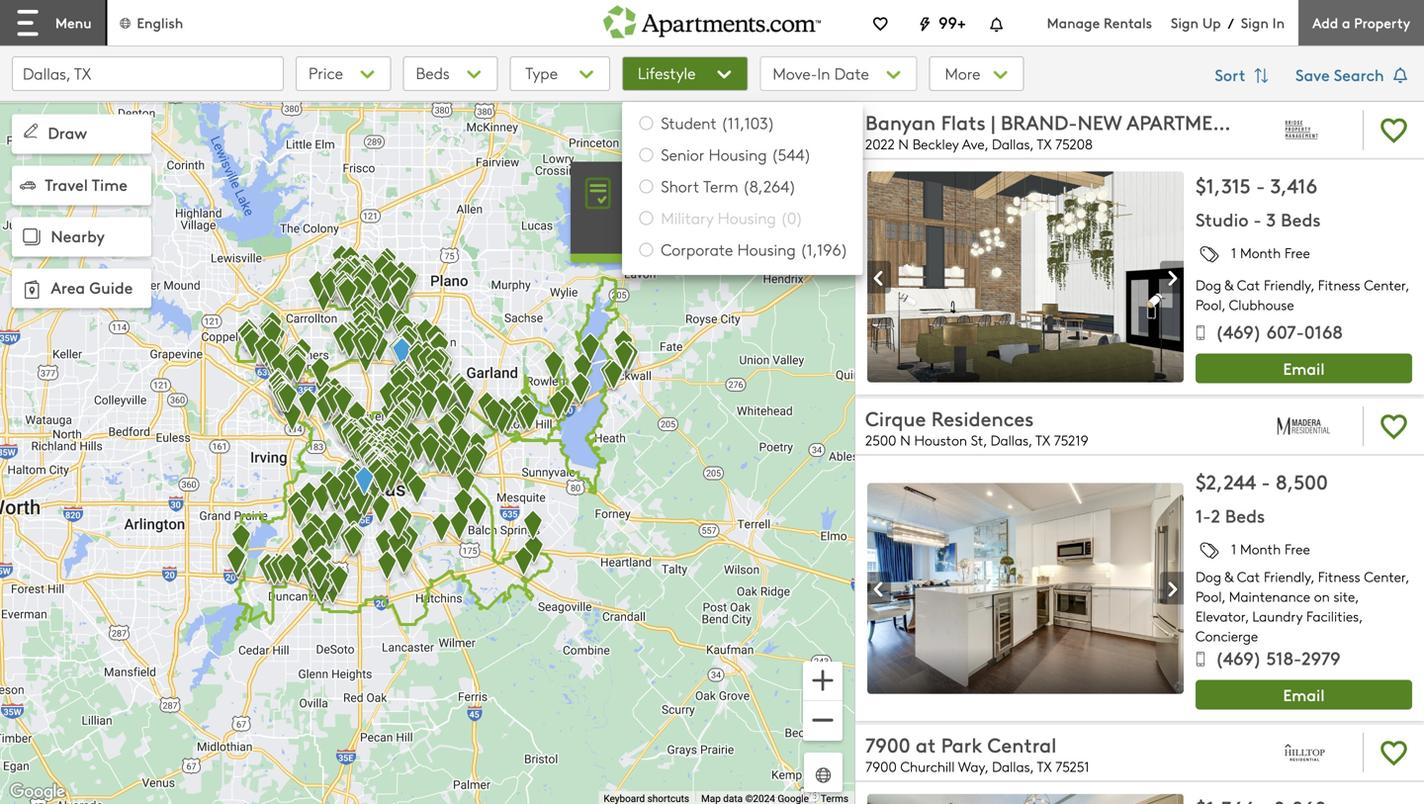 Task type: vqa. For each thing, say whether or not it's contained in the screenshot.
'0784'
no



Task type: describe. For each thing, give the bounding box(es) containing it.
apartments.com logo image
[[603, 0, 821, 38]]

add a property link
[[1299, 0, 1424, 46]]

date
[[835, 62, 869, 84]]

travel time button
[[12, 166, 151, 205]]

bridge investment group image
[[1256, 106, 1351, 154]]

find out how link
[[626, 221, 710, 240]]

friendly for clubhouse
[[1264, 276, 1311, 294]]

move-
[[773, 62, 817, 84]]

$1,315
[[1196, 172, 1251, 199]]

beds inside the "$1,315 - 3,416 studio - 3 beds"
[[1281, 207, 1321, 231]]

& for maintenance
[[1225, 567, 1234, 586]]

- for $2,244
[[1262, 468, 1271, 495]]

save search button
[[1296, 56, 1412, 96]]

33,019 rentals
[[693, 122, 796, 143]]

google image
[[5, 779, 70, 804]]

(544)
[[771, 143, 812, 165]]

sign in link
[[1241, 13, 1285, 32]]

(469) 607-0168 link
[[1196, 319, 1343, 349]]

area guide
[[51, 276, 133, 298]]

(11,103)
[[721, 112, 775, 134]]

2
[[1211, 503, 1221, 528]]

2022
[[865, 134, 895, 153]]

add a property
[[1313, 13, 1411, 32]]

manage rentals link
[[1047, 13, 1171, 32]]

dallas, inside cirque residences 2500 n houston st, dallas, tx 75219
[[991, 431, 1032, 449]]

rentals for 33,019
[[744, 122, 796, 143]]

sort
[[1215, 63, 1250, 86]]

607-
[[1267, 319, 1305, 344]]

- for $1,315
[[1256, 172, 1265, 199]]

$1,315 - 3,416 studio - 3 beds
[[1196, 172, 1321, 231]]

concierge
[[1196, 627, 1258, 645]]

3
[[1267, 207, 1276, 231]]

banyan
[[865, 108, 936, 135]]

map region
[[0, 0, 969, 804]]

tx inside the banyan flats | brand-new apartments 2022 n beckley ave, dallas, tx 75208
[[1037, 134, 1052, 153]]

sort button
[[1205, 56, 1284, 96]]

up
[[1203, 13, 1221, 32]]

2500
[[865, 431, 897, 449]]

pool for clubhouse
[[1196, 295, 1222, 314]]

dog & cat friendly fitness center pool clubhouse
[[1196, 276, 1406, 314]]

price
[[309, 62, 343, 84]]

(8,264)
[[743, 175, 796, 197]]

margin image for draw
[[20, 120, 42, 142]]

menu
[[55, 13, 92, 32]]

cirque residences 2500 n houston st, dallas, tx 75219
[[865, 404, 1089, 449]]

add
[[1313, 13, 1339, 32]]

type button
[[510, 56, 610, 91]]

new!
[[626, 175, 660, 194]]

month for $1,315
[[1240, 243, 1281, 262]]

sign up link
[[1171, 13, 1221, 32]]

(469) 518-2979 link
[[1196, 645, 1341, 676]]

student
[[661, 112, 717, 134]]

rentals for manage
[[1104, 13, 1152, 32]]

2 7900 from the top
[[865, 757, 897, 776]]

minutes.
[[741, 198, 799, 217]]

7900 at park central 7900 churchill way, dallas, tx 75251
[[865, 731, 1090, 776]]

elevator
[[1196, 607, 1245, 626]]

more
[[945, 62, 985, 84]]

tx inside cirque residences 2500 n houston st, dallas, tx 75219
[[1036, 431, 1050, 449]]

senior
[[661, 143, 705, 165]]

menu button
[[0, 0, 107, 46]]

beckley
[[913, 134, 959, 153]]

beds inside $2,244 - 8,500 1-2 beds
[[1225, 503, 1265, 528]]

free for 8,500
[[1285, 539, 1310, 558]]

on
[[1314, 587, 1330, 606]]

churchill
[[901, 757, 955, 776]]

99+
[[939, 11, 966, 33]]

0168
[[1305, 319, 1343, 344]]

properties
[[626, 198, 693, 217]]

hilltop residential image
[[1256, 729, 1351, 776]]

cat for clubhouse
[[1237, 276, 1260, 294]]

nearby
[[51, 225, 105, 247]]

(469) 518-2979
[[1216, 645, 1341, 670]]

fitness for maintenance
[[1318, 567, 1361, 586]]

1 vertical spatial -
[[1254, 207, 1262, 231]]

search
[[1334, 63, 1384, 86]]

center for dog & cat friendly fitness center pool clubhouse
[[1364, 276, 1406, 294]]

center for dog & cat friendly fitness center pool maintenance on site elevator laundry facilities concierge
[[1364, 567, 1406, 586]]

dallas, inside 7900 at park central 7900 churchill way, dallas, tx 75251
[[992, 757, 1034, 776]]

a
[[1342, 13, 1351, 32]]

apply
[[663, 175, 700, 194]]

brand-
[[1001, 108, 1078, 135]]

multiple
[[721, 175, 775, 194]]

3,416
[[1271, 172, 1318, 199]]

2 sign from the left
[[1241, 13, 1269, 32]]

1 sign from the left
[[1171, 13, 1199, 32]]

email button for $1,315 - 3,416
[[1196, 354, 1412, 383]]

1 month free for 3,416
[[1231, 243, 1310, 262]]

area
[[51, 276, 85, 298]]

margin image for nearby
[[18, 223, 46, 251]]

travel
[[45, 173, 88, 195]]

n inside cirque residences 2500 n houston st, dallas, tx 75219
[[900, 431, 911, 449]]

within
[[696, 198, 737, 217]]

ave,
[[962, 134, 988, 153]]

save search
[[1296, 63, 1389, 86]]

2979
[[1302, 645, 1341, 670]]

area guide button
[[12, 269, 151, 308]]

month for $2,244
[[1240, 539, 1281, 558]]

free for 3,416
[[1285, 243, 1310, 262]]

site
[[1334, 587, 1355, 606]]

manage
[[1047, 13, 1100, 32]]

1 month free for 8,500
[[1231, 539, 1310, 558]]

8,500
[[1276, 468, 1328, 495]]



Task type: locate. For each thing, give the bounding box(es) containing it.
email down 607-
[[1283, 357, 1325, 379]]

english link
[[117, 13, 183, 32]]

email button
[[1196, 354, 1412, 383], [1196, 680, 1412, 710]]

dog
[[1196, 276, 1222, 294], [1196, 567, 1222, 586]]

month
[[1240, 243, 1281, 262], [1240, 539, 1281, 558]]

tx left 75208
[[1037, 134, 1052, 153]]

guide
[[89, 276, 133, 298]]

new
[[1078, 108, 1122, 135]]

0 vertical spatial &
[[1225, 276, 1234, 294]]

banyan flats | brand-new apartments 2022 n beckley ave, dallas, tx 75208
[[865, 108, 1248, 153]]

518-
[[1267, 645, 1302, 670]]

0 vertical spatial rentals
[[1104, 13, 1152, 32]]

1 vertical spatial cat
[[1237, 567, 1260, 586]]

sign right /
[[1241, 13, 1269, 32]]

move-in date button
[[760, 56, 917, 91]]

in left add at the top of page
[[1273, 13, 1285, 32]]

cirque
[[865, 404, 926, 432]]

0 vertical spatial email
[[1283, 357, 1325, 379]]

housing down the 33,019 rentals
[[709, 143, 767, 165]]

1 for $2,244
[[1231, 539, 1237, 558]]

pool left clubhouse
[[1196, 295, 1222, 314]]

0 vertical spatial dallas,
[[992, 134, 1034, 153]]

1 friendly from the top
[[1264, 276, 1311, 294]]

(469)
[[1216, 319, 1262, 344], [1216, 645, 1262, 670]]

nearby link
[[12, 217, 151, 257]]

0 vertical spatial (469)
[[1216, 319, 1262, 344]]

save
[[1296, 63, 1330, 86]]

beds right 'price' button
[[416, 62, 450, 84]]

margin image left nearby at the left top of the page
[[18, 223, 46, 251]]

0 vertical spatial 1 month free
[[1231, 243, 1310, 262]]

0 horizontal spatial sign
[[1171, 13, 1199, 32]]

2 1 month free from the top
[[1231, 539, 1310, 558]]

type
[[526, 62, 558, 84]]

1 vertical spatial rentals
[[744, 122, 796, 143]]

more button
[[929, 56, 1024, 91]]

0 vertical spatial friendly
[[1264, 276, 1311, 294]]

travel time
[[45, 173, 128, 195]]

price button
[[296, 56, 391, 91]]

2 month from the top
[[1240, 539, 1281, 558]]

beds inside button
[[416, 62, 450, 84]]

1 month free up maintenance
[[1231, 539, 1310, 558]]

1 horizontal spatial sign
[[1241, 13, 1269, 32]]

- left 3
[[1254, 207, 1262, 231]]

75208
[[1055, 134, 1093, 153]]

draw
[[48, 121, 87, 144]]

margin image left area
[[18, 275, 46, 304]]

1 month free
[[1231, 243, 1310, 262], [1231, 539, 1310, 558]]

|
[[991, 108, 995, 135]]

flats
[[941, 108, 986, 135]]

1 vertical spatial pool
[[1196, 587, 1222, 606]]

pool for maintenance
[[1196, 587, 1222, 606]]

0 vertical spatial beds
[[416, 62, 450, 84]]

free
[[1285, 243, 1310, 262], [1285, 539, 1310, 558]]

- left 8,500
[[1262, 468, 1271, 495]]

1 center from the top
[[1364, 276, 1406, 294]]

& up clubhouse
[[1225, 276, 1234, 294]]

1 vertical spatial month
[[1240, 539, 1281, 558]]

tx left 75219
[[1036, 431, 1050, 449]]

new! apply to multiple properties within minutes. find out how
[[626, 175, 799, 240]]

email button down 2979 on the right bottom
[[1196, 680, 1412, 710]]

way,
[[958, 757, 988, 776]]

1 horizontal spatial in
[[1273, 13, 1285, 32]]

beds
[[416, 62, 450, 84], [1281, 207, 1321, 231], [1225, 503, 1265, 528]]

dog up elevator
[[1196, 567, 1222, 586]]

& inside "dog & cat friendly fitness center pool maintenance on site elevator laundry facilities concierge"
[[1225, 567, 1234, 586]]

month up maintenance
[[1240, 539, 1281, 558]]

dog & cat friendly fitness center pool maintenance on site elevator laundry facilities concierge
[[1196, 567, 1406, 645]]

2 fitness from the top
[[1318, 567, 1361, 586]]

- inside $2,244 - 8,500 1-2 beds
[[1262, 468, 1271, 495]]

2 vertical spatial dallas,
[[992, 757, 1034, 776]]

sign
[[1171, 13, 1199, 32], [1241, 13, 1269, 32]]

75251
[[1056, 757, 1090, 776]]

friendly for maintenance
[[1264, 567, 1311, 586]]

/
[[1228, 13, 1234, 32]]

dallas, right st,
[[991, 431, 1032, 449]]

1 vertical spatial &
[[1225, 567, 1234, 586]]

2 center from the top
[[1364, 567, 1406, 586]]

&
[[1225, 276, 1234, 294], [1225, 567, 1234, 586]]

1 vertical spatial fitness
[[1318, 567, 1361, 586]]

free up dog & cat friendly fitness center pool clubhouse
[[1285, 243, 1310, 262]]

(469) inside 'link'
[[1216, 319, 1262, 344]]

Location or Point of Interest text field
[[12, 56, 284, 91]]

pool inside dog & cat friendly fitness center pool clubhouse
[[1196, 295, 1222, 314]]

1 vertical spatial n
[[900, 431, 911, 449]]

0 vertical spatial cat
[[1237, 276, 1260, 294]]

rentals
[[1104, 13, 1152, 32], [744, 122, 796, 143]]

2 email button from the top
[[1196, 680, 1412, 710]]

1 email from the top
[[1283, 357, 1325, 379]]

33,019
[[693, 122, 739, 143]]

& for clubhouse
[[1225, 276, 1234, 294]]

2 1 from the top
[[1231, 539, 1237, 558]]

1 pool from the top
[[1196, 295, 1222, 314]]

dallas, inside the banyan flats | brand-new apartments 2022 n beckley ave, dallas, tx 75208
[[992, 134, 1034, 153]]

free up maintenance
[[1285, 539, 1310, 558]]

7900 left at
[[865, 731, 910, 758]]

1 1 month free from the top
[[1231, 243, 1310, 262]]

1 horizontal spatial beds
[[1225, 503, 1265, 528]]

email for 8,500
[[1283, 684, 1325, 706]]

0 vertical spatial pool
[[1196, 295, 1222, 314]]

2 dog from the top
[[1196, 567, 1222, 586]]

friendly up clubhouse
[[1264, 276, 1311, 294]]

1 1 from the top
[[1231, 243, 1237, 262]]

property
[[1354, 13, 1411, 32]]

rentals inside manage rentals sign up / sign in
[[1104, 13, 1152, 32]]

apartments
[[1127, 108, 1248, 135]]

at
[[916, 731, 936, 758]]

friendly inside "dog & cat friendly fitness center pool maintenance on site elevator laundry facilities concierge"
[[1264, 567, 1311, 586]]

1 & from the top
[[1225, 276, 1234, 294]]

madera companies image
[[1256, 402, 1351, 450]]

st,
[[971, 431, 987, 449]]

(469) for $1,315
[[1216, 319, 1262, 344]]

building photo - 7900 at park central image
[[867, 794, 1184, 804]]

2 free from the top
[[1285, 539, 1310, 558]]

1 vertical spatial dog
[[1196, 567, 1222, 586]]

1 vertical spatial (469)
[[1216, 645, 1262, 670]]

2 vertical spatial margin image
[[18, 275, 46, 304]]

75219
[[1054, 431, 1089, 449]]

0 vertical spatial center
[[1364, 276, 1406, 294]]

email down 2979 on the right bottom
[[1283, 684, 1325, 706]]

2 & from the top
[[1225, 567, 1234, 586]]

2 vertical spatial tx
[[1037, 757, 1052, 776]]

email for 3,416
[[1283, 357, 1325, 379]]

center
[[1364, 276, 1406, 294], [1364, 567, 1406, 586]]

laundry
[[1253, 607, 1303, 626]]

facilities
[[1307, 607, 1359, 626]]

0 vertical spatial month
[[1240, 243, 1281, 262]]

n
[[899, 134, 909, 153], [900, 431, 911, 449]]

beds button
[[403, 56, 498, 91]]

cat up clubhouse
[[1237, 276, 1260, 294]]

0 vertical spatial fitness
[[1318, 276, 1361, 294]]

margin image inside draw button
[[20, 120, 42, 142]]

1 vertical spatial housing
[[718, 207, 776, 228]]

0 vertical spatial 1
[[1231, 243, 1237, 262]]

in inside manage rentals sign up / sign in
[[1273, 13, 1285, 32]]

fitness up site
[[1318, 567, 1361, 586]]

1 vertical spatial center
[[1364, 567, 1406, 586]]

1 month from the top
[[1240, 243, 1281, 262]]

2 vertical spatial beds
[[1225, 503, 1265, 528]]

rentals up (544)
[[744, 122, 796, 143]]

student (11,103) senior housing (544) short term (8,264) military housing (0) corporate housing (1,196)
[[661, 112, 848, 260]]

center inside "dog & cat friendly fitness center pool maintenance on site elevator laundry facilities concierge"
[[1364, 567, 1406, 586]]

1 month free down 3
[[1231, 243, 1310, 262]]

0 horizontal spatial beds
[[416, 62, 450, 84]]

dallas,
[[992, 134, 1034, 153], [991, 431, 1032, 449], [992, 757, 1034, 776]]

out
[[657, 221, 679, 240]]

fitness for clubhouse
[[1318, 276, 1361, 294]]

cat for maintenance
[[1237, 567, 1260, 586]]

margin image inside area guide button
[[18, 275, 46, 304]]

0 vertical spatial free
[[1285, 243, 1310, 262]]

pool up elevator
[[1196, 587, 1222, 606]]

1 email button from the top
[[1196, 354, 1412, 383]]

1 free from the top
[[1285, 243, 1310, 262]]

cat up maintenance
[[1237, 567, 1260, 586]]

1 vertical spatial beds
[[1281, 207, 1321, 231]]

fitness up 0168
[[1318, 276, 1361, 294]]

$2,244
[[1196, 468, 1256, 495]]

dog inside dog & cat friendly fitness center pool clubhouse
[[1196, 276, 1222, 294]]

1 vertical spatial free
[[1285, 539, 1310, 558]]

1 down studio
[[1231, 243, 1237, 262]]

how
[[683, 221, 710, 240]]

month down 3
[[1240, 243, 1281, 262]]

in inside button
[[817, 62, 830, 84]]

0 vertical spatial tx
[[1037, 134, 1052, 153]]

in left date at the top right of the page
[[817, 62, 830, 84]]

dog for dog & cat friendly fitness center pool clubhouse
[[1196, 276, 1222, 294]]

short
[[661, 175, 700, 197]]

- left 3,416 at the right of the page
[[1256, 172, 1265, 199]]

email button for $2,244 - 8,500
[[1196, 680, 1412, 710]]

1 vertical spatial dallas,
[[991, 431, 1032, 449]]

& up elevator
[[1225, 567, 1234, 586]]

fitness inside dog & cat friendly fitness center pool clubhouse
[[1318, 276, 1361, 294]]

friendly inside dog & cat friendly fitness center pool clubhouse
[[1264, 276, 1311, 294]]

0 horizontal spatial rentals
[[744, 122, 796, 143]]

park
[[941, 731, 982, 758]]

margin image
[[20, 177, 36, 193]]

beds right 3
[[1281, 207, 1321, 231]]

0 vertical spatial dog
[[1196, 276, 1222, 294]]

margin image
[[20, 120, 42, 142], [18, 223, 46, 251], [18, 275, 46, 304]]

tx left 75251
[[1037, 757, 1052, 776]]

housing down "multiple"
[[718, 207, 776, 228]]

0 vertical spatial n
[[899, 134, 909, 153]]

1 for $1,315
[[1231, 243, 1237, 262]]

(469) down elevator
[[1216, 645, 1262, 670]]

1 vertical spatial friendly
[[1264, 567, 1311, 586]]

dog for dog & cat friendly fitness center pool maintenance on site elevator laundry facilities concierge
[[1196, 567, 1222, 586]]

placard image image
[[867, 262, 891, 294], [1160, 262, 1184, 294], [867, 573, 891, 606], [1160, 573, 1184, 606]]

cat inside dog & cat friendly fitness center pool clubhouse
[[1237, 276, 1260, 294]]

margin image left draw
[[20, 120, 42, 142]]

2 pool from the top
[[1196, 587, 1222, 606]]

pool inside "dog & cat friendly fitness center pool maintenance on site elevator laundry facilities concierge"
[[1196, 587, 1222, 606]]

cat inside "dog & cat friendly fitness center pool maintenance on site elevator laundry facilities concierge"
[[1237, 567, 1260, 586]]

-
[[1256, 172, 1265, 199], [1254, 207, 1262, 231], [1262, 468, 1271, 495]]

time
[[92, 173, 128, 195]]

houston
[[914, 431, 967, 449]]

$2,244 - 8,500 1-2 beds
[[1196, 468, 1328, 528]]

studio
[[1196, 207, 1249, 231]]

lifestyle
[[638, 62, 696, 84]]

1 vertical spatial email
[[1283, 684, 1325, 706]]

1 vertical spatial 1 month free
[[1231, 539, 1310, 558]]

1 vertical spatial margin image
[[18, 223, 46, 251]]

1 fitness from the top
[[1318, 276, 1361, 294]]

center inside dog & cat friendly fitness center pool clubhouse
[[1364, 276, 1406, 294]]

(1,196)
[[800, 238, 848, 260]]

friendly
[[1264, 276, 1311, 294], [1264, 567, 1311, 586]]

1 down $2,244 - 8,500 1-2 beds
[[1231, 539, 1237, 558]]

housing down (0)
[[738, 238, 796, 260]]

1 dog from the top
[[1196, 276, 1222, 294]]

7900 left churchill
[[865, 757, 897, 776]]

2 vertical spatial housing
[[738, 238, 796, 260]]

dog down studio
[[1196, 276, 1222, 294]]

1 vertical spatial 1
[[1231, 539, 1237, 558]]

dallas, up the "building photo - 7900 at park central" at the right bottom
[[992, 757, 1034, 776]]

dog inside "dog & cat friendly fitness center pool maintenance on site elevator laundry facilities concierge"
[[1196, 567, 1222, 586]]

2 (469) from the top
[[1216, 645, 1262, 670]]

n right 2022
[[899, 134, 909, 153]]

2 friendly from the top
[[1264, 567, 1311, 586]]

1 7900 from the top
[[865, 731, 910, 758]]

housing
[[709, 143, 767, 165], [718, 207, 776, 228], [738, 238, 796, 260]]

building photo - cirque residences image
[[867, 483, 1184, 694]]

move-in date
[[773, 62, 869, 84]]

0 horizontal spatial in
[[817, 62, 830, 84]]

rentals right manage in the right top of the page
[[1104, 13, 1152, 32]]

1 vertical spatial in
[[817, 62, 830, 84]]

(469) for $2,244
[[1216, 645, 1262, 670]]

n right the 2500
[[900, 431, 911, 449]]

pool
[[1196, 295, 1222, 314], [1196, 587, 1222, 606]]

0 vertical spatial margin image
[[20, 120, 42, 142]]

0 vertical spatial -
[[1256, 172, 1265, 199]]

english
[[137, 13, 183, 32]]

n inside the banyan flats | brand-new apartments 2022 n beckley ave, dallas, tx 75208
[[899, 134, 909, 153]]

tx
[[1037, 134, 1052, 153], [1036, 431, 1050, 449], [1037, 757, 1052, 776]]

1 vertical spatial tx
[[1036, 431, 1050, 449]]

dallas, right ave,
[[992, 134, 1034, 153]]

2 cat from the top
[[1237, 567, 1260, 586]]

0 vertical spatial email button
[[1196, 354, 1412, 383]]

margin image inside 'nearby' link
[[18, 223, 46, 251]]

fitness inside "dog & cat friendly fitness center pool maintenance on site elevator laundry facilities concierge"
[[1318, 567, 1361, 586]]

friendly up maintenance
[[1264, 567, 1311, 586]]

1 horizontal spatial rentals
[[1104, 13, 1152, 32]]

1 vertical spatial email button
[[1196, 680, 1412, 710]]

1 (469) from the top
[[1216, 319, 1262, 344]]

0 vertical spatial housing
[[709, 143, 767, 165]]

2 horizontal spatial beds
[[1281, 207, 1321, 231]]

margin image for area guide
[[18, 275, 46, 304]]

2 vertical spatial -
[[1262, 468, 1271, 495]]

1 cat from the top
[[1237, 276, 1260, 294]]

cat
[[1237, 276, 1260, 294], [1237, 567, 1260, 586]]

building photo - banyan flats | brand-new apartments image
[[867, 172, 1184, 383]]

email button down 607-
[[1196, 354, 1412, 383]]

(469) down clubhouse
[[1216, 319, 1262, 344]]

1-
[[1196, 503, 1211, 528]]

satellite view image
[[812, 764, 835, 787]]

beds right 2
[[1225, 503, 1265, 528]]

& inside dog & cat friendly fitness center pool clubhouse
[[1225, 276, 1234, 294]]

sign left the up
[[1171, 13, 1199, 32]]

2 email from the top
[[1283, 684, 1325, 706]]

in
[[1273, 13, 1285, 32], [817, 62, 830, 84]]

0 vertical spatial in
[[1273, 13, 1285, 32]]

tx inside 7900 at park central 7900 churchill way, dallas, tx 75251
[[1037, 757, 1052, 776]]



